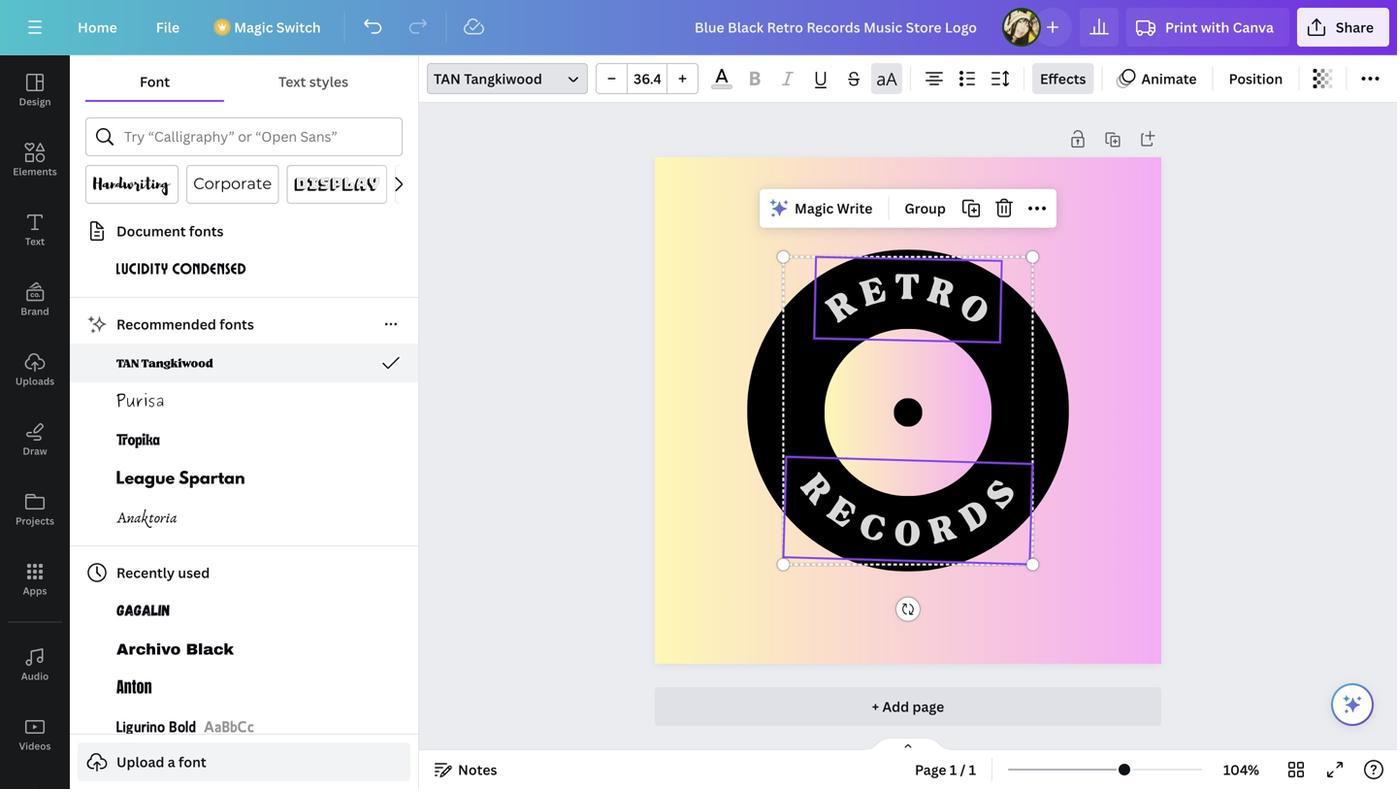 Task type: locate. For each thing, give the bounding box(es) containing it.
projects
[[16, 514, 54, 527]]

share button
[[1297, 8, 1390, 47]]

show pages image
[[862, 737, 955, 752]]

0 vertical spatial e
[[857, 271, 890, 315]]

0 horizontal spatial magic
[[234, 18, 273, 36]]

print
[[1166, 18, 1198, 36]]

share
[[1336, 18, 1374, 36]]

0 horizontal spatial ligurino bold image
[[116, 716, 196, 740]]

r left the "s"
[[926, 508, 961, 552]]

2 1 from the left
[[969, 760, 976, 779]]

videos button
[[0, 700, 70, 770]]

magic switch
[[234, 18, 321, 36]]

used
[[178, 563, 210, 582]]

text inside 'side panel' tab list
[[25, 235, 45, 248]]

fonts for document fonts
[[189, 222, 224, 240]]

document
[[116, 222, 186, 240]]

fonts right "recommended"
[[220, 315, 254, 333]]

1 horizontal spatial ligurino bold image
[[204, 716, 254, 740]]

audio
[[21, 670, 49, 683]]

draw button
[[0, 405, 70, 475]]

text styles
[[279, 72, 348, 91]]

group
[[905, 199, 946, 218]]

r left t at the top of the page
[[821, 284, 864, 330]]

0 vertical spatial text
[[279, 72, 306, 91]]

magic left switch
[[234, 18, 273, 36]]

page
[[915, 760, 947, 779]]

group
[[596, 63, 699, 94]]

animate
[[1142, 69, 1197, 88]]

font
[[179, 753, 206, 771]]

1 vertical spatial magic
[[795, 199, 834, 218]]

magic inside 'magic switch' button
[[234, 18, 273, 36]]

104% button
[[1210, 754, 1273, 785]]

Design title text field
[[679, 8, 995, 47]]

print with canva button
[[1127, 8, 1290, 47]]

r
[[924, 271, 960, 316], [821, 284, 864, 330], [793, 468, 840, 512], [926, 508, 961, 552]]

magic inside magic write button
[[795, 199, 834, 218]]

e inside e c o r d
[[821, 490, 863, 536]]

canva
[[1233, 18, 1274, 36]]

1 right /
[[969, 760, 976, 779]]

o right t at the top of the page
[[952, 286, 996, 333]]

effects button
[[1033, 63, 1094, 94]]

text for text
[[25, 235, 45, 248]]

display image
[[295, 173, 379, 196]]

1 1 from the left
[[950, 760, 957, 779]]

projects button
[[0, 475, 70, 544]]

/
[[960, 760, 966, 779]]

o
[[952, 286, 996, 333], [894, 515, 922, 554]]

design button
[[0, 55, 70, 125]]

e
[[857, 271, 890, 315], [821, 490, 863, 536]]

archivo black image
[[116, 639, 234, 662]]

position
[[1229, 69, 1283, 88]]

tan tangkiwood button
[[427, 63, 588, 94]]

1 vertical spatial o
[[894, 515, 922, 554]]

d
[[955, 493, 997, 539]]

fonts up lucidity condensed 'image'
[[189, 222, 224, 240]]

fonts for recommended fonts
[[220, 315, 254, 333]]

text up brand button
[[25, 235, 45, 248]]

tangkiwood
[[464, 69, 542, 88]]

text left styles
[[279, 72, 306, 91]]

1 horizontal spatial text
[[279, 72, 306, 91]]

#d9d9d9 image
[[712, 85, 733, 89]]

home
[[78, 18, 117, 36]]

0 horizontal spatial o
[[894, 515, 922, 554]]

notes button
[[427, 754, 505, 785]]

tan tangkiwood image
[[116, 351, 214, 375]]

ligurino bold image up upload a font button
[[204, 716, 254, 740]]

1 vertical spatial text
[[25, 235, 45, 248]]

1 horizontal spatial magic
[[795, 199, 834, 218]]

document fonts
[[116, 222, 224, 240]]

videos
[[19, 740, 51, 753]]

ligurino bold image up upload a font
[[116, 716, 196, 740]]

1 horizontal spatial 1
[[969, 760, 976, 779]]

r left c on the bottom of page
[[793, 468, 840, 512]]

magic switch button
[[203, 8, 336, 47]]

recently
[[116, 563, 175, 582]]

0 horizontal spatial 1
[[950, 760, 957, 779]]

font button
[[85, 63, 224, 100]]

text
[[279, 72, 306, 91], [25, 235, 45, 248]]

1 left /
[[950, 760, 957, 779]]

text for text styles
[[279, 72, 306, 91]]

animate button
[[1111, 63, 1205, 94]]

r e t r o
[[821, 268, 996, 333]]

fonts
[[189, 222, 224, 240], [220, 315, 254, 333]]

magic
[[234, 18, 273, 36], [795, 199, 834, 218]]

1 vertical spatial fonts
[[220, 315, 254, 333]]

a
[[168, 753, 175, 771]]

0 vertical spatial fonts
[[189, 222, 224, 240]]

1 vertical spatial e
[[821, 490, 863, 536]]

1 horizontal spatial o
[[952, 286, 996, 333]]

page 1 / 1
[[915, 760, 976, 779]]

0 vertical spatial o
[[952, 286, 996, 333]]

gagalin image
[[116, 600, 170, 623]]

design
[[19, 95, 51, 108]]

magic left write
[[795, 199, 834, 218]]

elements
[[13, 165, 57, 178]]

ligurino bold image
[[116, 716, 196, 740], [204, 716, 254, 740]]

audio button
[[0, 630, 70, 700]]

t
[[895, 268, 919, 308]]

upload a font
[[116, 753, 206, 771]]

0 horizontal spatial text
[[25, 235, 45, 248]]

0 vertical spatial magic
[[234, 18, 273, 36]]

o right c on the bottom of page
[[894, 515, 922, 554]]

magic for magic write
[[795, 199, 834, 218]]

1
[[950, 760, 957, 779], [969, 760, 976, 779]]

purisa image
[[116, 390, 164, 413]]



Task type: vqa. For each thing, say whether or not it's contained in the screenshot.
Handwriting image
yes



Task type: describe. For each thing, give the bounding box(es) containing it.
+ add page button
[[655, 687, 1162, 726]]

elements button
[[0, 125, 70, 195]]

o inside e c o r d
[[894, 515, 922, 554]]

text styles button
[[224, 63, 403, 100]]

styles
[[309, 72, 348, 91]]

with
[[1201, 18, 1230, 36]]

s
[[980, 473, 1024, 516]]

group button
[[897, 193, 954, 224]]

main menu bar
[[0, 0, 1398, 55]]

anton image
[[116, 677, 152, 701]]

corporate image
[[194, 173, 271, 196]]

tan tangkiwood
[[434, 69, 542, 88]]

+
[[872, 697, 879, 716]]

magic for magic switch
[[234, 18, 273, 36]]

brand button
[[0, 265, 70, 335]]

magic write
[[795, 199, 873, 218]]

e inside r e t r o
[[857, 271, 890, 315]]

+ add page
[[872, 697, 945, 716]]

add
[[883, 697, 910, 716]]

upload
[[116, 753, 164, 771]]

uploads button
[[0, 335, 70, 405]]

#d9d9d9 image
[[712, 85, 733, 89]]

upload a font button
[[78, 742, 411, 781]]

c
[[855, 506, 891, 551]]

file
[[156, 18, 180, 36]]

handwriting image
[[93, 173, 171, 196]]

apps
[[23, 584, 47, 597]]

switch
[[276, 18, 321, 36]]

r right t at the top of the page
[[924, 271, 960, 316]]

position button
[[1221, 63, 1291, 94]]

side panel tab list
[[0, 55, 70, 789]]

lucidity condensed image
[[116, 258, 247, 281]]

1 ligurino bold image from the left
[[116, 716, 196, 740]]

recommended fonts
[[116, 315, 254, 333]]

apps button
[[0, 544, 70, 614]]

– – number field
[[634, 69, 661, 88]]

2 ligurino bold image from the left
[[204, 716, 254, 740]]

home link
[[62, 8, 133, 47]]

o inside r e t r o
[[952, 286, 996, 333]]

file button
[[140, 8, 195, 47]]

page
[[913, 697, 945, 716]]

text button
[[0, 195, 70, 265]]

notes
[[458, 760, 497, 779]]

effects
[[1040, 69, 1086, 88]]

tan
[[434, 69, 461, 88]]

brand
[[21, 305, 49, 318]]

recently used
[[116, 563, 210, 582]]

r inside e c o r d
[[926, 508, 961, 552]]

font
[[140, 72, 170, 91]]

write
[[837, 199, 873, 218]]

draw
[[23, 444, 47, 458]]

e c o r d
[[821, 490, 997, 554]]

magic write button
[[764, 193, 881, 224]]

canva assistant image
[[1341, 693, 1365, 716]]

recommended
[[116, 315, 216, 333]]

league spartan image
[[116, 468, 245, 491]]

uploads
[[15, 375, 54, 388]]

104%
[[1224, 760, 1260, 779]]

Try "Calligraphy" or "Open Sans" search field
[[124, 118, 390, 155]]

print with canva
[[1166, 18, 1274, 36]]

tropika image
[[116, 429, 160, 452]]

anaktoria image
[[116, 507, 178, 530]]



